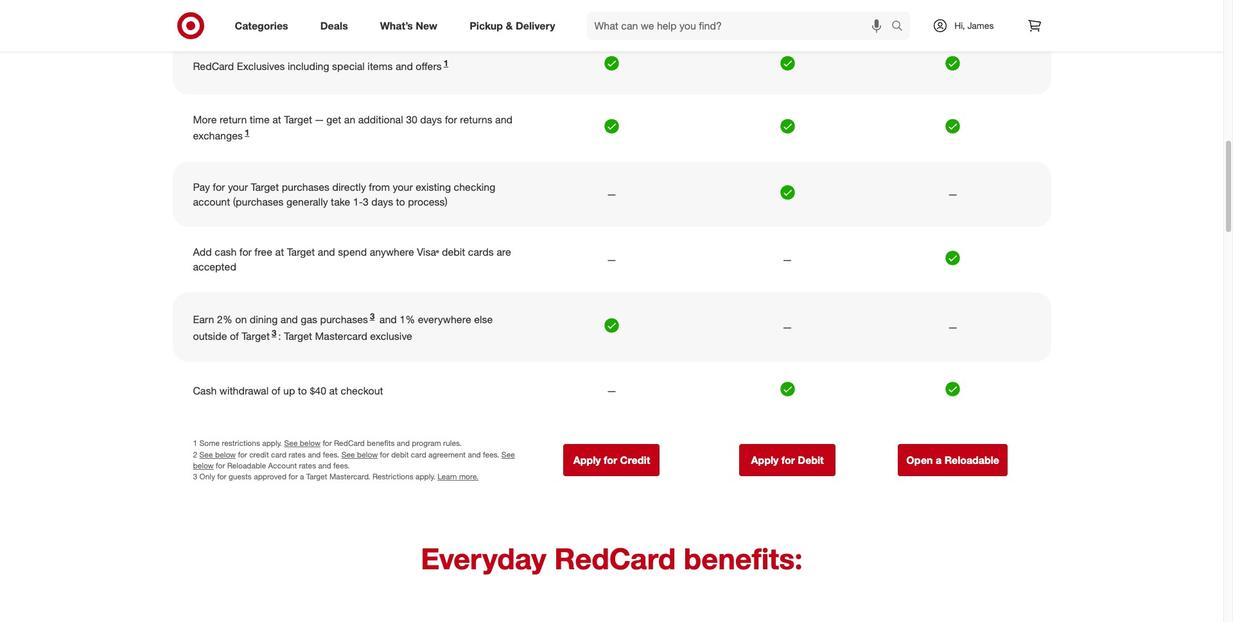 Task type: vqa. For each thing, say whether or not it's contained in the screenshot.
bottom THE APPLY.
yes



Task type: describe. For each thing, give the bounding box(es) containing it.
account
[[268, 461, 297, 470]]

debit inside add cash for free at target and spend anywhere visa® debit cards are accepted
[[442, 246, 465, 259]]

for down benefits
[[380, 450, 389, 459]]

what's new link
[[369, 12, 454, 40]]

withdrawal
[[220, 384, 269, 397]]

free
[[193, 2, 213, 15]]

directly
[[333, 180, 366, 193]]

and inside more return time at target — get an additional 30 days for returns and exchanges
[[495, 113, 513, 126]]

at inside add cash for free at target and spend anywhere visa® debit cards are accepted
[[275, 246, 284, 259]]

categories link
[[224, 12, 304, 40]]

exclusives
[[237, 60, 285, 73]]

dining
[[250, 313, 278, 326]]

target left mastercard.
[[306, 472, 327, 481]]

special
[[332, 60, 365, 73]]

for inside add cash for free at target and spend anywhere visa® debit cards are accepted
[[240, 246, 252, 259]]

3 inside earn 2% on dining and gas purchases 3
[[370, 311, 375, 321]]

redcard exclusives including special items and offers 1
[[193, 58, 449, 73]]

apply for credit
[[574, 453, 651, 466]]

accepted
[[193, 260, 236, 273]]

search button
[[886, 12, 917, 42]]

1 link for redcard exclusives including special items and offers
[[442, 58, 451, 73]]

2%
[[217, 313, 233, 326]]

for left debit
[[782, 453, 795, 466]]

below down restrictions
[[215, 450, 236, 459]]

purchases inside pay for your target purchases directly from your existing checking account (purchases generally take 1-3 days to process)
[[282, 180, 330, 193]]

pickup & delivery link
[[459, 12, 572, 40]]

agreement
[[429, 450, 466, 459]]

cash
[[215, 246, 237, 259]]

learn
[[438, 472, 457, 481]]

on
[[235, 313, 247, 326]]

target inside add cash for free at target and spend anywhere visa® debit cards are accepted
[[287, 246, 315, 259]]

1 vertical spatial a
[[300, 472, 304, 481]]

days inside more return time at target — get an additional 30 days for returns and exchanges
[[420, 113, 442, 126]]

— inside more return time at target — get an additional 30 days for returns and exchanges
[[315, 113, 324, 126]]

$40
[[310, 384, 327, 397]]

2-
[[216, 2, 226, 15]]

2
[[193, 450, 197, 459]]

below inside see below
[[193, 461, 214, 470]]

process)
[[408, 195, 448, 208]]

for down account
[[289, 472, 298, 481]]

return
[[220, 113, 247, 126]]

see right 2
[[200, 450, 213, 459]]

2 horizontal spatial redcard
[[555, 541, 676, 576]]

up
[[283, 384, 295, 397]]

search
[[886, 20, 917, 33]]

and 1% everywhere else outside of target
[[193, 313, 493, 343]]

see up account
[[284, 438, 298, 448]]

offers
[[416, 60, 442, 73]]

rules.
[[443, 438, 462, 448]]

outside
[[193, 330, 227, 343]]

2 card from the left
[[411, 450, 427, 459]]

1 inside redcard exclusives including special items and offers 1
[[444, 58, 449, 68]]

target inside and 1% everywhere else outside of target
[[242, 330, 270, 343]]

james
[[968, 20, 994, 31]]

hi, james
[[955, 20, 994, 31]]

redcard inside redcard exclusives including special items and offers 1
[[193, 60, 234, 73]]

0 horizontal spatial to
[[298, 384, 307, 397]]

shipping
[[246, 2, 285, 15]]

1 for 1 some restrictions apply. see below for redcard benefits and program rules. 2 see below for credit card rates and fees. see below for debit card agreement and fees.
[[193, 438, 197, 448]]

see inside see below
[[502, 450, 515, 459]]

(purchases
[[233, 195, 284, 208]]

2 your from the left
[[393, 180, 413, 193]]

everyday redcard benefits:
[[421, 541, 803, 576]]

of inside and 1% everywhere else outside of target
[[230, 330, 239, 343]]

only
[[200, 472, 215, 481]]

target inside pay for your target purchases directly from your existing checking account (purchases generally take 1-3 days to process)
[[251, 180, 279, 193]]

apply for apply for credit
[[574, 453, 601, 466]]

cash withdrawal of up to $40 at checkout
[[193, 384, 383, 397]]

for down restrictions
[[238, 450, 247, 459]]

from
[[369, 180, 390, 193]]

new
[[416, 19, 438, 32]]

delivery
[[516, 19, 556, 32]]

checkout
[[341, 384, 383, 397]]

debit
[[798, 453, 824, 466]]

credit
[[621, 453, 651, 466]]

exchanges
[[193, 130, 243, 143]]

cards
[[468, 246, 494, 259]]

benefits
[[367, 438, 395, 448]]

are
[[497, 246, 511, 259]]

deals link
[[310, 12, 364, 40]]

apply. inside '1 some restrictions apply. see below for redcard benefits and program rules. 2 see below for credit card rates and fees. see below for debit card agreement and fees.'
[[262, 438, 282, 448]]

1-
[[353, 195, 363, 208]]

apply for debit link
[[740, 444, 836, 476]]

some
[[200, 438, 220, 448]]

for up see below
[[323, 438, 332, 448]]

&
[[506, 19, 513, 32]]

open
[[907, 453, 933, 466]]

for left credit
[[604, 453, 618, 466]]

else
[[474, 313, 493, 326]]

for reloadable account rates and fees.
[[214, 461, 350, 470]]

:
[[278, 330, 281, 343]]

and inside add cash for free at target and spend anywhere visa® debit cards are accepted
[[318, 246, 335, 259]]

apply for credit link
[[564, 444, 660, 476]]

1 horizontal spatial reloadable
[[945, 453, 1000, 466]]

anywhere
[[370, 246, 414, 259]]

restrictions
[[373, 472, 414, 481]]

target inside more return time at target — get an additional 30 days for returns and exchanges
[[284, 113, 312, 126]]



Task type: locate. For each thing, give the bounding box(es) containing it.
30
[[406, 113, 418, 126]]

2 vertical spatial 1
[[193, 438, 197, 448]]

card up the for reloadable account rates and fees.
[[271, 450, 287, 459]]

additional
[[358, 113, 403, 126]]

for inside more return time at target — get an additional 30 days for returns and exchanges
[[445, 113, 457, 126]]

1 horizontal spatial 3 link
[[368, 311, 377, 326]]

1 apply from the left
[[574, 453, 601, 466]]

debit down benefits
[[392, 450, 409, 459]]

time
[[250, 113, 270, 126]]

0 horizontal spatial apply.
[[262, 438, 282, 448]]

rates inside '1 some restrictions apply. see below for redcard benefits and program rules. 2 see below for credit card rates and fees. see below for debit card agreement and fees.'
[[289, 450, 306, 459]]

mastercard.
[[330, 472, 371, 481]]

target
[[284, 113, 312, 126], [251, 180, 279, 193], [287, 246, 315, 259], [242, 330, 270, 343], [284, 330, 312, 343], [306, 472, 327, 481]]

mastercard
[[315, 330, 368, 343]]

0 vertical spatial at
[[273, 113, 281, 126]]

days
[[420, 113, 442, 126], [372, 195, 393, 208]]

debit right visa®
[[442, 246, 465, 259]]

everywhere
[[418, 313, 472, 326]]

a down the for reloadable account rates and fees.
[[300, 472, 304, 481]]

3 up exclusive
[[370, 311, 375, 321]]

1
[[444, 58, 449, 68], [245, 128, 250, 138], [193, 438, 197, 448]]

and inside earn 2% on dining and gas purchases 3
[[281, 313, 298, 326]]

apply for apply for debit
[[751, 453, 779, 466]]

target up (purchases
[[251, 180, 279, 193]]

to
[[396, 195, 405, 208], [298, 384, 307, 397]]

reloadable right the open
[[945, 453, 1000, 466]]

1 horizontal spatial card
[[411, 450, 427, 459]]

0 horizontal spatial debit
[[392, 450, 409, 459]]

free 2-day shipping
[[193, 2, 285, 15]]

0 horizontal spatial 1
[[193, 438, 197, 448]]

1 horizontal spatial 1 link
[[442, 58, 451, 73]]

a right the open
[[936, 453, 942, 466]]

1 down return
[[245, 128, 250, 138]]

1 horizontal spatial of
[[272, 384, 281, 397]]

3 inside pay for your target purchases directly from your existing checking account (purchases generally take 1-3 days to process)
[[363, 195, 369, 208]]

more
[[193, 113, 217, 126]]

your up (purchases
[[228, 180, 248, 193]]

1 vertical spatial rates
[[299, 461, 316, 470]]

see up mastercard.
[[342, 450, 355, 459]]

0 vertical spatial purchases
[[282, 180, 330, 193]]

purchases up 3 : target mastercard exclusive
[[320, 313, 368, 326]]

0 horizontal spatial card
[[271, 450, 287, 459]]

1 vertical spatial purchases
[[320, 313, 368, 326]]

1 vertical spatial redcard
[[334, 438, 365, 448]]

—
[[315, 113, 324, 126], [608, 188, 616, 201], [949, 188, 958, 201], [608, 253, 616, 266], [784, 253, 792, 266], [784, 321, 792, 333], [949, 321, 958, 333], [608, 384, 616, 397]]

target left get
[[284, 113, 312, 126]]

1 horizontal spatial apply.
[[416, 472, 436, 481]]

more return time at target — get an additional 30 days for returns and exchanges
[[193, 113, 513, 143]]

0 horizontal spatial redcard
[[193, 60, 234, 73]]

1 vertical spatial at
[[275, 246, 284, 259]]

at
[[273, 113, 281, 126], [275, 246, 284, 259], [329, 384, 338, 397]]

2 apply from the left
[[751, 453, 779, 466]]

days inside pay for your target purchases directly from your existing checking account (purchases generally take 1-3 days to process)
[[372, 195, 393, 208]]

target down dining
[[242, 330, 270, 343]]

for left returns
[[445, 113, 457, 126]]

0 vertical spatial 1
[[444, 58, 449, 68]]

of
[[230, 330, 239, 343], [272, 384, 281, 397]]

0 vertical spatial rates
[[289, 450, 306, 459]]

1 vertical spatial apply.
[[416, 472, 436, 481]]

3 left only
[[193, 472, 197, 481]]

apply. up credit at bottom left
[[262, 438, 282, 448]]

of left "up"
[[272, 384, 281, 397]]

cash
[[193, 384, 217, 397]]

guests
[[229, 472, 252, 481]]

pickup
[[470, 19, 503, 32]]

1 link for more return time at target — get an additional 30 days for returns and exchanges
[[243, 128, 252, 143]]

1 vertical spatial debit
[[392, 450, 409, 459]]

an
[[344, 113, 356, 126]]

day
[[226, 2, 243, 15]]

3 : target mastercard exclusive
[[272, 328, 412, 343]]

apply
[[574, 453, 601, 466], [751, 453, 779, 466]]

1 vertical spatial of
[[272, 384, 281, 397]]

3 down directly
[[363, 195, 369, 208]]

to left process)
[[396, 195, 405, 208]]

0 vertical spatial 3 link
[[368, 311, 377, 326]]

debit inside '1 some restrictions apply. see below for redcard benefits and program rules. 2 see below for credit card rates and fees. see below for debit card agreement and fees.'
[[392, 450, 409, 459]]

add
[[193, 246, 212, 259]]

for left free
[[240, 246, 252, 259]]

1 horizontal spatial 1
[[245, 128, 250, 138]]

purchases inside earn 2% on dining and gas purchases 3
[[320, 313, 368, 326]]

to right "up"
[[298, 384, 307, 397]]

1 up 2
[[193, 438, 197, 448]]

hi,
[[955, 20, 966, 31]]

get
[[327, 113, 341, 126]]

of down on
[[230, 330, 239, 343]]

0 vertical spatial apply.
[[262, 438, 282, 448]]

generally
[[287, 195, 328, 208]]

at right free
[[275, 246, 284, 259]]

to inside pay for your target purchases directly from your existing checking account (purchases generally take 1-3 days to process)
[[396, 195, 405, 208]]

1 for 1
[[245, 128, 250, 138]]

apply left debit
[[751, 453, 779, 466]]

target right free
[[287, 246, 315, 259]]

1%
[[400, 313, 415, 326]]

0 vertical spatial redcard
[[193, 60, 234, 73]]

reloadable up guests
[[227, 461, 266, 470]]

see below
[[193, 450, 515, 470]]

credit
[[249, 450, 269, 459]]

benefits:
[[684, 541, 803, 576]]

1 horizontal spatial a
[[936, 453, 942, 466]]

and
[[396, 60, 413, 73], [495, 113, 513, 126], [318, 246, 335, 259], [281, 313, 298, 326], [380, 313, 397, 326], [397, 438, 410, 448], [308, 450, 321, 459], [468, 450, 481, 459], [318, 461, 331, 470]]

1 link down time
[[243, 128, 252, 143]]

redcard inside '1 some restrictions apply. see below for redcard benefits and program rules. 2 see below for credit card rates and fees. see below for debit card agreement and fees.'
[[334, 438, 365, 448]]

below up the for reloadable account rates and fees.
[[300, 438, 321, 448]]

reloadable
[[945, 453, 1000, 466], [227, 461, 266, 470]]

add cash for free at target and spend anywhere visa® debit cards are accepted
[[193, 246, 511, 273]]

free
[[255, 246, 273, 259]]

more.
[[459, 472, 479, 481]]

3 left :
[[272, 328, 277, 338]]

account
[[193, 195, 230, 208]]

0 horizontal spatial days
[[372, 195, 393, 208]]

for up account
[[213, 180, 225, 193]]

exclusive
[[370, 330, 412, 343]]

items
[[368, 60, 393, 73]]

1 some restrictions apply. see below for redcard benefits and program rules. 2 see below for credit card rates and fees. see below for debit card agreement and fees.
[[193, 438, 500, 459]]

your
[[228, 180, 248, 193], [393, 180, 413, 193]]

1 vertical spatial days
[[372, 195, 393, 208]]

rates
[[289, 450, 306, 459], [299, 461, 316, 470]]

card down program
[[411, 450, 427, 459]]

pickup & delivery
[[470, 19, 556, 32]]

spend
[[338, 246, 367, 259]]

apply.
[[262, 438, 282, 448], [416, 472, 436, 481]]

0 horizontal spatial 1 link
[[243, 128, 252, 143]]

1 card from the left
[[271, 450, 287, 459]]

days down from on the left top of page
[[372, 195, 393, 208]]

including
[[288, 60, 329, 73]]

1 vertical spatial 3 link
[[270, 328, 278, 343]]

0 vertical spatial to
[[396, 195, 405, 208]]

1 vertical spatial to
[[298, 384, 307, 397]]

0 vertical spatial of
[[230, 330, 239, 343]]

apply. left learn
[[416, 472, 436, 481]]

0 vertical spatial debit
[[442, 246, 465, 259]]

for down some
[[216, 461, 225, 470]]

card
[[271, 450, 287, 459], [411, 450, 427, 459]]

at right $40
[[329, 384, 338, 397]]

below up only
[[193, 461, 214, 470]]

1 horizontal spatial to
[[396, 195, 405, 208]]

0 vertical spatial a
[[936, 453, 942, 466]]

1 horizontal spatial redcard
[[334, 438, 365, 448]]

1 vertical spatial 1 link
[[243, 128, 252, 143]]

returns
[[460, 113, 493, 126]]

target inside 3 : target mastercard exclusive
[[284, 330, 312, 343]]

visa®
[[417, 246, 439, 259]]

rates right account
[[299, 461, 316, 470]]

your right from on the left top of page
[[393, 180, 413, 193]]

checking
[[454, 180, 496, 193]]

apply left credit
[[574, 453, 601, 466]]

1 horizontal spatial days
[[420, 113, 442, 126]]

see right agreement
[[502, 450, 515, 459]]

2 horizontal spatial 1
[[444, 58, 449, 68]]

0 vertical spatial 1 link
[[442, 58, 451, 73]]

restrictions
[[222, 438, 260, 448]]

for right only
[[217, 472, 227, 481]]

approved
[[254, 472, 287, 481]]

1 link down what's new link
[[442, 58, 451, 73]]

earn
[[193, 313, 214, 326]]

days right 30
[[420, 113, 442, 126]]

3 inside 3 : target mastercard exclusive
[[272, 328, 277, 338]]

see
[[284, 438, 298, 448], [200, 450, 213, 459], [342, 450, 355, 459], [502, 450, 515, 459]]

rates up account
[[289, 450, 306, 459]]

deals
[[320, 19, 348, 32]]

at right time
[[273, 113, 281, 126]]

below down benefits
[[357, 450, 378, 459]]

pay
[[193, 180, 210, 193]]

1 horizontal spatial apply
[[751, 453, 779, 466]]

program
[[412, 438, 441, 448]]

0 horizontal spatial 3 link
[[270, 328, 278, 343]]

and inside redcard exclusives including special items and offers 1
[[396, 60, 413, 73]]

0 horizontal spatial reloadable
[[227, 461, 266, 470]]

redcard
[[193, 60, 234, 73], [334, 438, 365, 448], [555, 541, 676, 576]]

2 vertical spatial redcard
[[555, 541, 676, 576]]

0 horizontal spatial of
[[230, 330, 239, 343]]

target right :
[[284, 330, 312, 343]]

purchases up generally
[[282, 180, 330, 193]]

existing
[[416, 180, 451, 193]]

what's new
[[380, 19, 438, 32]]

2 vertical spatial at
[[329, 384, 338, 397]]

gas
[[301, 313, 317, 326]]

0 horizontal spatial your
[[228, 180, 248, 193]]

at inside more return time at target — get an additional 30 days for returns and exchanges
[[273, 113, 281, 126]]

1 link
[[442, 58, 451, 73], [243, 128, 252, 143]]

What can we help you find? suggestions appear below search field
[[587, 12, 895, 40]]

1 right offers
[[444, 58, 449, 68]]

1 horizontal spatial your
[[393, 180, 413, 193]]

1 vertical spatial 1
[[245, 128, 250, 138]]

1 your from the left
[[228, 180, 248, 193]]

0 vertical spatial days
[[420, 113, 442, 126]]

apply for debit
[[751, 453, 824, 466]]

everyday
[[421, 541, 547, 576]]

what's
[[380, 19, 413, 32]]

a
[[936, 453, 942, 466], [300, 472, 304, 481]]

3 link up exclusive
[[368, 311, 377, 326]]

open a reloadable link
[[899, 444, 1008, 476]]

3 link down dining
[[270, 328, 278, 343]]

0 horizontal spatial apply
[[574, 453, 601, 466]]

0 horizontal spatial a
[[300, 472, 304, 481]]

categories
[[235, 19, 288, 32]]

for inside pay for your target purchases directly from your existing checking account (purchases generally take 1-3 days to process)
[[213, 180, 225, 193]]

1 inside '1 some restrictions apply. see below for redcard benefits and program rules. 2 see below for credit card rates and fees. see below for debit card agreement and fees.'
[[193, 438, 197, 448]]

and inside and 1% everywhere else outside of target
[[380, 313, 397, 326]]

1 horizontal spatial debit
[[442, 246, 465, 259]]



